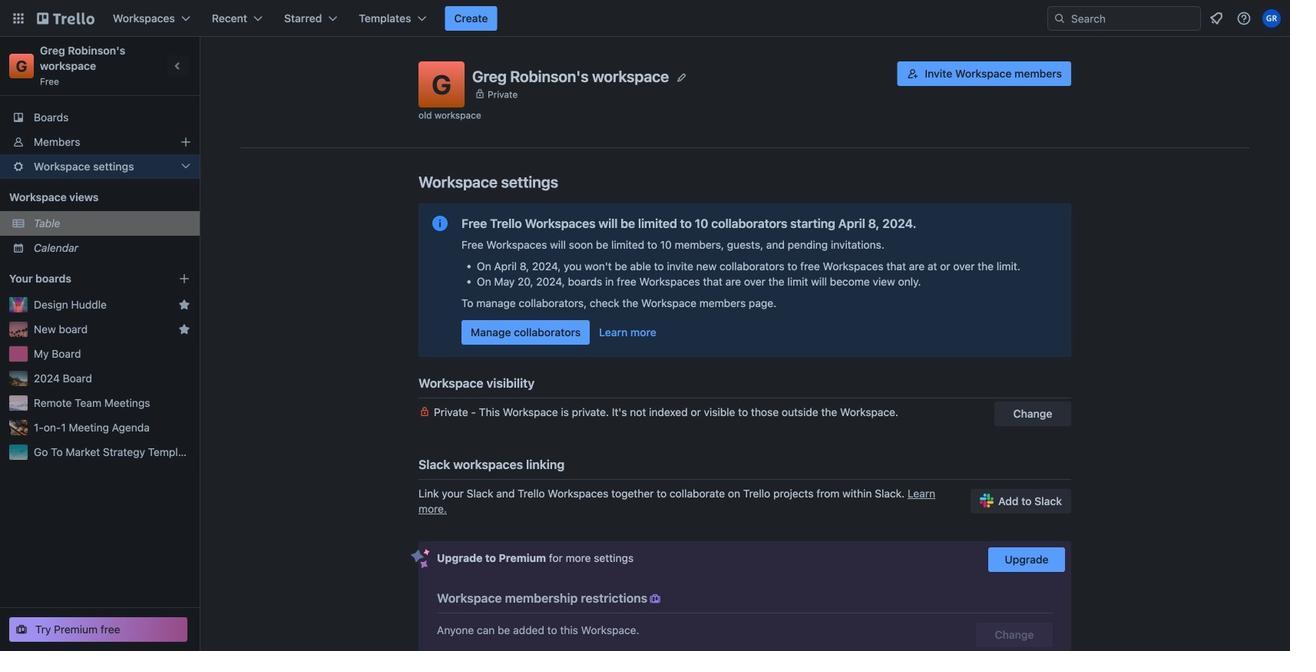 Task type: vqa. For each thing, say whether or not it's contained in the screenshot.
search IMAGE
yes



Task type: describe. For each thing, give the bounding box(es) containing it.
1 starred icon image from the top
[[178, 299, 190, 311]]

search image
[[1054, 12, 1066, 25]]

2 starred icon image from the top
[[178, 323, 190, 336]]

your boards with 7 items element
[[9, 270, 155, 288]]

back to home image
[[37, 6, 94, 31]]

open information menu image
[[1236, 11, 1252, 26]]

primary element
[[0, 0, 1290, 37]]

sm image
[[648, 591, 663, 607]]

workspace navigation collapse icon image
[[167, 55, 189, 77]]

Search field
[[1048, 6, 1201, 31]]

add board image
[[178, 273, 190, 285]]



Task type: locate. For each thing, give the bounding box(es) containing it.
1 vertical spatial starred icon image
[[178, 323, 190, 336]]

starred icon image
[[178, 299, 190, 311], [178, 323, 190, 336]]

greg robinson (gregrobinson96) image
[[1263, 9, 1281, 28]]

0 vertical spatial starred icon image
[[178, 299, 190, 311]]

0 notifications image
[[1207, 9, 1226, 28]]

sparkle image
[[411, 549, 430, 569]]



